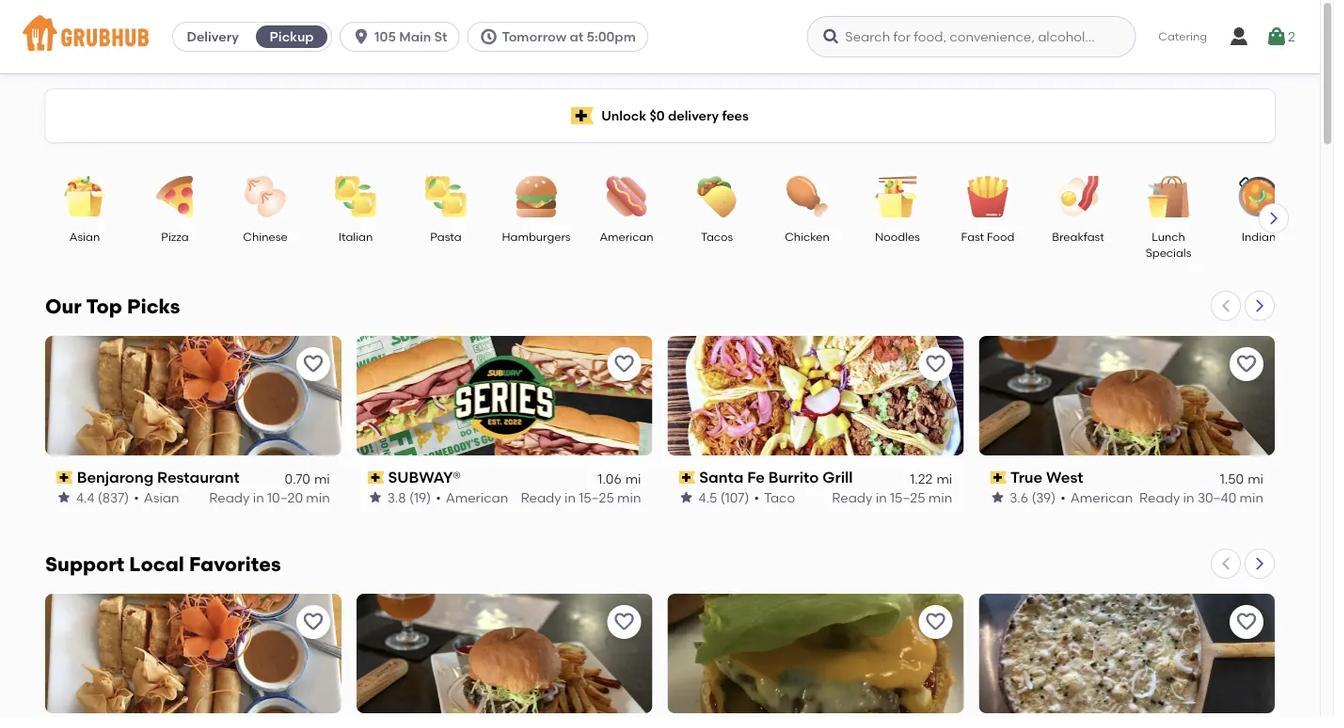 Task type: vqa. For each thing, say whether or not it's contained in the screenshot.
first Ready from the right
yes



Task type: locate. For each thing, give the bounding box(es) containing it.
1 caret left icon image from the top
[[1219, 298, 1234, 313]]

2 vertical spatial caret right icon image
[[1253, 556, 1268, 571]]

ready in 15–25 min down 1.22
[[832, 490, 953, 506]]

star icon image for true west
[[990, 490, 1005, 505]]

4.4
[[76, 490, 95, 506]]

santa
[[699, 468, 744, 487]]

picks
[[127, 295, 180, 319]]

svg image inside '2' button
[[1266, 25, 1289, 48]]

burrito
[[769, 468, 819, 487]]

mi right 1.06
[[626, 470, 641, 486]]

subscription pass image left santa
[[679, 471, 696, 484]]

subscription pass image
[[56, 471, 73, 484], [679, 471, 696, 484]]

breakfast
[[1053, 230, 1105, 243]]

4 ready from the left
[[1140, 490, 1181, 506]]

hamburgers image
[[504, 176, 569, 217]]

min down 1.06 mi
[[618, 490, 641, 506]]

2 in from the left
[[565, 490, 576, 506]]

american down the american image
[[600, 230, 654, 243]]

mi
[[314, 470, 330, 486], [626, 470, 641, 486], [937, 470, 953, 486], [1248, 470, 1264, 486]]

american
[[600, 230, 654, 243], [446, 490, 509, 506], [1071, 490, 1134, 506]]

save this restaurant image for sweet tomatoes pizza logo
[[1236, 611, 1258, 633]]

fe
[[748, 468, 765, 487]]

1 horizontal spatial save this restaurant image
[[1236, 353, 1258, 376]]

min for west
[[1240, 490, 1264, 506]]

asian down benjarong restaurant
[[144, 490, 179, 506]]

2 horizontal spatial american
[[1071, 490, 1134, 506]]

0.70 mi
[[285, 470, 330, 486]]

•
[[134, 490, 139, 506], [436, 490, 441, 506], [754, 490, 760, 506], [1061, 490, 1066, 506]]

1 benjarong restaurant logo image from the top
[[45, 336, 341, 456]]

3 star icon image from the left
[[679, 490, 694, 505]]

caret left icon image for support local favorites
[[1219, 556, 1234, 571]]

1 horizontal spatial ready in 15–25 min
[[832, 490, 953, 506]]

30–40
[[1198, 490, 1237, 506]]

american down west
[[1071, 490, 1134, 506]]

(19)
[[409, 490, 431, 506]]

105 main st
[[375, 29, 448, 45]]

0 vertical spatial caret right icon image
[[1267, 211, 1282, 226]]

1 vertical spatial save this restaurant image
[[302, 611, 324, 633]]

favorites
[[189, 552, 281, 576]]

subscription pass image left true
[[990, 471, 1007, 484]]

star icon image left 3.8
[[368, 490, 383, 505]]

2 caret left icon image from the top
[[1219, 556, 1234, 571]]

star icon image left 4.4
[[56, 490, 72, 505]]

1 ready from the left
[[209, 490, 250, 506]]

subscription pass image left benjarong
[[56, 471, 73, 484]]

star icon image
[[56, 490, 72, 505], [368, 490, 383, 505], [679, 490, 694, 505], [990, 490, 1005, 505]]

0 vertical spatial caret left icon image
[[1219, 298, 1234, 313]]

• american down west
[[1061, 490, 1134, 506]]

save this restaurant image for right true west logo
[[1236, 353, 1258, 376]]

ready
[[209, 490, 250, 506], [521, 490, 562, 506], [832, 490, 873, 506], [1140, 490, 1181, 506]]

unlock $0 delivery fees
[[602, 108, 749, 124]]

2 star icon image from the left
[[368, 490, 383, 505]]

chicken image
[[775, 176, 841, 217]]

indian image
[[1226, 176, 1292, 217]]

save this restaurant image
[[302, 353, 324, 376], [613, 353, 636, 376], [925, 353, 947, 376], [613, 611, 636, 633], [925, 611, 947, 633], [1236, 611, 1258, 633]]

• american for true west
[[1061, 490, 1134, 506]]

subscription pass image
[[368, 471, 384, 484], [990, 471, 1007, 484]]

in for true west
[[1184, 490, 1195, 506]]

1 horizontal spatial subscription pass image
[[679, 471, 696, 484]]

tacos
[[701, 230, 733, 243]]

1 subscription pass image from the left
[[56, 471, 73, 484]]

asian
[[69, 230, 100, 243], [144, 490, 179, 506]]

caret right icon image
[[1267, 211, 1282, 226], [1253, 298, 1268, 313], [1253, 556, 1268, 571]]

1 star icon image from the left
[[56, 490, 72, 505]]

2 ready from the left
[[521, 490, 562, 506]]

• right (39)
[[1061, 490, 1066, 506]]

3 mi from the left
[[937, 470, 953, 486]]

4 in from the left
[[1184, 490, 1195, 506]]

2 • american from the left
[[1061, 490, 1134, 506]]

1 mi from the left
[[314, 470, 330, 486]]

dicapri pizzeria & restaurant logo image
[[668, 594, 964, 713]]

1 • american from the left
[[436, 490, 509, 506]]

1 horizontal spatial 15–25
[[890, 490, 926, 506]]

0 horizontal spatial subscription pass image
[[368, 471, 384, 484]]

st
[[434, 29, 448, 45]]

american down subway®
[[446, 490, 509, 506]]

tomorrow at 5:00pm button
[[467, 22, 656, 52]]

in
[[253, 490, 264, 506], [565, 490, 576, 506], [876, 490, 887, 506], [1184, 490, 1195, 506]]

save this restaurant image for subway® logo
[[613, 353, 636, 376]]

santa fe burrito grill logo image
[[668, 336, 964, 456]]

4 mi from the left
[[1248, 470, 1264, 486]]

3 in from the left
[[876, 490, 887, 506]]

0 horizontal spatial • american
[[436, 490, 509, 506]]

save this restaurant image
[[1236, 353, 1258, 376], [302, 611, 324, 633]]

1.50
[[1220, 470, 1244, 486]]

pizza
[[161, 230, 189, 243]]

main navigation navigation
[[0, 0, 1321, 73]]

1 15–25 from the left
[[579, 490, 614, 506]]

in for benjarong restaurant
[[253, 490, 264, 506]]

ready in 15–25 min down 1.06
[[521, 490, 641, 506]]

3.6
[[1010, 490, 1029, 506]]

min
[[306, 490, 330, 506], [618, 490, 641, 506], [929, 490, 953, 506], [1240, 490, 1264, 506]]

star icon image left 3.6 on the right of page
[[990, 490, 1005, 505]]

caret right icon image for favorites
[[1253, 556, 1268, 571]]

0 vertical spatial save this restaurant image
[[1236, 353, 1258, 376]]

subscription pass image left subway®
[[368, 471, 384, 484]]

1 in from the left
[[253, 490, 264, 506]]

1 subscription pass image from the left
[[368, 471, 384, 484]]

0 vertical spatial benjarong restaurant logo image
[[45, 336, 341, 456]]

• right (19) at the left bottom of the page
[[436, 490, 441, 506]]

• right (837)
[[134, 490, 139, 506]]

2 subscription pass image from the left
[[679, 471, 696, 484]]

pasta image
[[413, 176, 479, 217]]

2 mi from the left
[[626, 470, 641, 486]]

0 vertical spatial asian
[[69, 230, 100, 243]]

tomorrow at 5:00pm
[[502, 29, 636, 45]]

15–25 down 1.22
[[890, 490, 926, 506]]

• down fe
[[754, 490, 760, 506]]

lunch
[[1152, 230, 1186, 243]]

0 horizontal spatial asian
[[69, 230, 100, 243]]

star icon image for benjarong restaurant
[[56, 490, 72, 505]]

caret right icon image down indian
[[1253, 298, 1268, 313]]

0 horizontal spatial 15–25
[[579, 490, 614, 506]]

3 ready from the left
[[832, 490, 873, 506]]

0 horizontal spatial subscription pass image
[[56, 471, 73, 484]]

4 min from the left
[[1240, 490, 1264, 506]]

save this restaurant button
[[296, 347, 330, 381], [608, 347, 641, 381], [919, 347, 953, 381], [1230, 347, 1264, 381], [296, 605, 330, 639], [608, 605, 641, 639], [919, 605, 953, 639], [1230, 605, 1264, 639]]

benjarong restaurant logo image for picks
[[45, 336, 341, 456]]

true west logo image
[[979, 336, 1275, 456], [356, 594, 653, 713]]

benjarong
[[77, 468, 154, 487]]

ready in 15–25 min
[[521, 490, 641, 506], [832, 490, 953, 506]]

delivery
[[668, 108, 719, 124]]

min down 1.50 mi
[[1240, 490, 1264, 506]]

breakfast image
[[1046, 176, 1112, 217]]

2 min from the left
[[618, 490, 641, 506]]

4.4 (837)
[[76, 490, 129, 506]]

subscription pass image for benjarong restaurant
[[56, 471, 73, 484]]

1 min from the left
[[306, 490, 330, 506]]

1.50 mi
[[1220, 470, 1264, 486]]

1 vertical spatial true west logo image
[[356, 594, 653, 713]]

asian down asian image on the left
[[69, 230, 100, 243]]

min down 1.22 mi in the bottom of the page
[[929, 490, 953, 506]]

ready for benjarong restaurant
[[209, 490, 250, 506]]

1 ready in 15–25 min from the left
[[521, 490, 641, 506]]

mi right 0.70
[[314, 470, 330, 486]]

unlock
[[602, 108, 647, 124]]

min down 0.70 mi at bottom left
[[306, 490, 330, 506]]

0 horizontal spatial american
[[446, 490, 509, 506]]

tomorrow
[[502, 29, 567, 45]]

0 vertical spatial true west logo image
[[979, 336, 1275, 456]]

tacos image
[[684, 176, 750, 217]]

noodles
[[875, 230, 920, 243]]

our
[[45, 295, 82, 319]]

benjarong restaurant logo image
[[45, 336, 341, 456], [45, 594, 341, 713]]

lunch specials image
[[1136, 176, 1202, 217]]

ready for santa fe burrito grill
[[832, 490, 873, 506]]

at
[[570, 29, 584, 45]]

2 benjarong restaurant logo image from the top
[[45, 594, 341, 713]]

1 • from the left
[[134, 490, 139, 506]]

mi right 1.50
[[1248, 470, 1264, 486]]

• american down subway®
[[436, 490, 509, 506]]

4 • from the left
[[1061, 490, 1066, 506]]

2 ready in 15–25 min from the left
[[832, 490, 953, 506]]

chinese
[[243, 230, 288, 243]]

american for true west
[[1071, 490, 1134, 506]]

1 horizontal spatial subscription pass image
[[990, 471, 1007, 484]]

1 horizontal spatial • american
[[1061, 490, 1134, 506]]

• american
[[436, 490, 509, 506], [1061, 490, 1134, 506]]

svg image
[[1228, 25, 1251, 48], [1266, 25, 1289, 48], [480, 27, 498, 46], [822, 27, 841, 46]]

2 • from the left
[[436, 490, 441, 506]]

star icon image left 4.5
[[679, 490, 694, 505]]

• taco
[[754, 490, 796, 506]]

2 subscription pass image from the left
[[990, 471, 1007, 484]]

benjarong restaurant
[[77, 468, 240, 487]]

caret right icon image up indian
[[1267, 211, 1282, 226]]

mi for west
[[1248, 470, 1264, 486]]

3 • from the left
[[754, 490, 760, 506]]

caret right icon image down 1.50 mi
[[1253, 556, 1268, 571]]

15–25
[[579, 490, 614, 506], [890, 490, 926, 506]]

1 vertical spatial caret left icon image
[[1219, 556, 1234, 571]]

1 vertical spatial benjarong restaurant logo image
[[45, 594, 341, 713]]

caret left icon image
[[1219, 298, 1234, 313], [1219, 556, 1234, 571]]

4 star icon image from the left
[[990, 490, 1005, 505]]

1 vertical spatial caret right icon image
[[1253, 298, 1268, 313]]

• for santa fe burrito grill
[[754, 490, 760, 506]]

save this restaurant image for santa fe burrito grill logo
[[925, 353, 947, 376]]

star icon image for santa fe burrito grill
[[679, 490, 694, 505]]

ready for true west
[[1140, 490, 1181, 506]]

main
[[399, 29, 431, 45]]

3 min from the left
[[929, 490, 953, 506]]

0 horizontal spatial save this restaurant image
[[302, 611, 324, 633]]

1 horizontal spatial true west logo image
[[979, 336, 1275, 456]]

hamburgers
[[502, 230, 571, 243]]

specials
[[1146, 246, 1192, 260]]

• for true west
[[1061, 490, 1066, 506]]

lunch specials
[[1146, 230, 1192, 260]]

$0
[[650, 108, 665, 124]]

0 horizontal spatial ready in 15–25 min
[[521, 490, 641, 506]]

15–25 down 1.06
[[579, 490, 614, 506]]

2 15–25 from the left
[[890, 490, 926, 506]]

1 vertical spatial asian
[[144, 490, 179, 506]]

• for subway®
[[436, 490, 441, 506]]

mi right 1.22
[[937, 470, 953, 486]]

Search for food, convenience, alcohol... search field
[[807, 16, 1136, 57]]

5:00pm
[[587, 29, 636, 45]]



Task type: describe. For each thing, give the bounding box(es) containing it.
svg image
[[352, 27, 371, 46]]

ready in 15–25 min for subway®
[[521, 490, 641, 506]]

top
[[86, 295, 122, 319]]

3.8
[[388, 490, 406, 506]]

subscription pass image for santa fe burrito grill
[[679, 471, 696, 484]]

0.70
[[285, 470, 311, 486]]

(107)
[[721, 490, 750, 506]]

benjarong restaurant logo image for favorites
[[45, 594, 341, 713]]

sweet tomatoes pizza logo image
[[979, 594, 1275, 713]]

food
[[987, 230, 1015, 243]]

10–20
[[267, 490, 303, 506]]

santa fe burrito grill
[[699, 468, 853, 487]]

4.5 (107)
[[699, 490, 750, 506]]

15–25 for santa fe burrito grill
[[890, 490, 926, 506]]

0 horizontal spatial true west logo image
[[356, 594, 653, 713]]

support
[[45, 552, 124, 576]]

delivery
[[187, 29, 239, 45]]

subscription pass image for true west
[[990, 471, 1007, 484]]

3.6 (39)
[[1010, 490, 1056, 506]]

2 button
[[1266, 20, 1296, 54]]

subscription pass image for subway®
[[368, 471, 384, 484]]

grubhub plus flag logo image
[[571, 107, 594, 125]]

catering button
[[1146, 15, 1221, 58]]

noodles image
[[865, 176, 931, 217]]

ready in 10–20 min
[[209, 490, 330, 506]]

105 main st button
[[340, 22, 467, 52]]

ready for subway®
[[521, 490, 562, 506]]

(39)
[[1032, 490, 1056, 506]]

restaurant
[[157, 468, 240, 487]]

105
[[375, 29, 396, 45]]

2
[[1289, 29, 1296, 45]]

delivery button
[[173, 22, 252, 52]]

italian
[[339, 230, 373, 243]]

american for subway®
[[446, 490, 509, 506]]

1.06 mi
[[598, 470, 641, 486]]

support local favorites
[[45, 552, 281, 576]]

svg image inside tomorrow at 5:00pm button
[[480, 27, 498, 46]]

15–25 for subway®
[[579, 490, 614, 506]]

west
[[1047, 468, 1084, 487]]

save this restaurant image for dicapri pizzeria & restaurant logo
[[925, 611, 947, 633]]

1.22 mi
[[910, 470, 953, 486]]

subway®
[[388, 468, 461, 487]]

1.06
[[598, 470, 622, 486]]

pickup
[[270, 29, 314, 45]]

4.5
[[699, 490, 718, 506]]

asian image
[[52, 176, 118, 217]]

3.8 (19)
[[388, 490, 431, 506]]

pizza image
[[142, 176, 208, 217]]

1 horizontal spatial asian
[[144, 490, 179, 506]]

in for subway®
[[565, 490, 576, 506]]

grill
[[823, 468, 853, 487]]

mi for restaurant
[[314, 470, 330, 486]]

taco
[[764, 490, 796, 506]]

in for santa fe burrito grill
[[876, 490, 887, 506]]

min for restaurant
[[306, 490, 330, 506]]

(837)
[[98, 490, 129, 506]]

fast food
[[962, 230, 1015, 243]]

true west
[[1011, 468, 1084, 487]]

subway® logo image
[[356, 336, 653, 456]]

pasta
[[430, 230, 462, 243]]

caret left icon image for our top picks
[[1219, 298, 1234, 313]]

1.22
[[910, 470, 933, 486]]

ready in 15–25 min for santa fe burrito grill
[[832, 490, 953, 506]]

• american for subway®
[[436, 490, 509, 506]]

our top picks
[[45, 295, 180, 319]]

save this restaurant image for the benjarong restaurant logo corresponding to favorites
[[302, 611, 324, 633]]

star icon image for subway®
[[368, 490, 383, 505]]

local
[[129, 552, 184, 576]]

• for benjarong restaurant
[[134, 490, 139, 506]]

pickup button
[[252, 22, 331, 52]]

fast
[[962, 230, 985, 243]]

american image
[[594, 176, 660, 217]]

ready in 30–40 min
[[1140, 490, 1264, 506]]

caret right icon image for picks
[[1253, 298, 1268, 313]]

• asian
[[134, 490, 179, 506]]

italian image
[[323, 176, 389, 217]]

min for fe
[[929, 490, 953, 506]]

true
[[1011, 468, 1043, 487]]

fees
[[722, 108, 749, 124]]

1 horizontal spatial american
[[600, 230, 654, 243]]

fast food image
[[955, 176, 1021, 217]]

chicken
[[785, 230, 830, 243]]

indian
[[1242, 230, 1277, 243]]

chinese image
[[232, 176, 298, 217]]

mi for fe
[[937, 470, 953, 486]]

catering
[[1159, 29, 1208, 43]]



